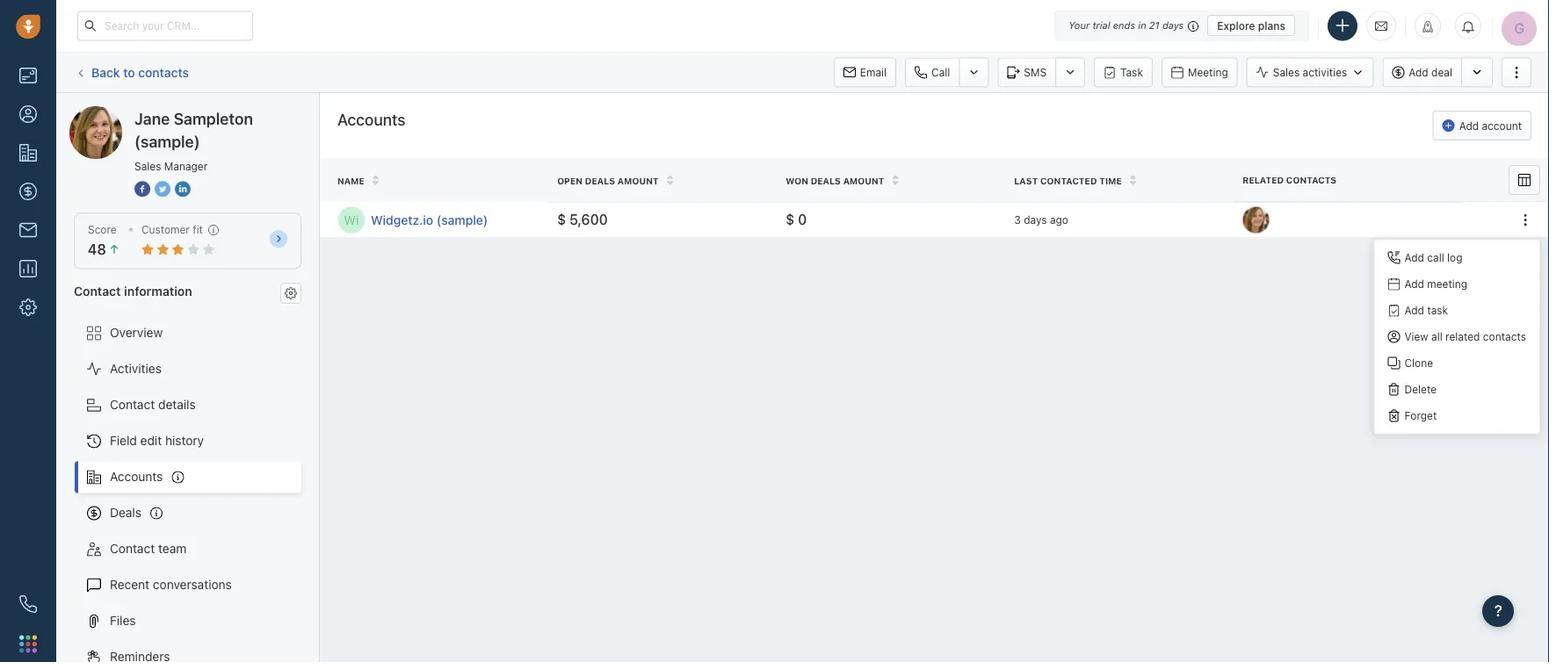 Task type: describe. For each thing, give the bounding box(es) containing it.
view
[[1405, 331, 1429, 343]]

plans
[[1259, 19, 1286, 32]]

contact for contact information
[[74, 284, 121, 298]]

history
[[165, 434, 204, 448]]

add deal button
[[1383, 58, 1462, 87]]

won deals amount
[[786, 176, 885, 186]]

Search your CRM... text field
[[77, 11, 253, 41]]

conversations
[[153, 578, 232, 593]]

activities
[[110, 362, 162, 376]]

sms button
[[998, 58, 1056, 87]]

back
[[91, 65, 120, 79]]

1 vertical spatial days
[[1024, 214, 1047, 226]]

related
[[1243, 175, 1284, 185]]

sms
[[1024, 66, 1047, 79]]

edit
[[140, 434, 162, 448]]

0 horizontal spatial accounts
[[110, 470, 163, 484]]

0 horizontal spatial jane
[[105, 106, 132, 120]]

meeting
[[1428, 278, 1468, 290]]

back to contacts
[[91, 65, 189, 79]]

field edit history
[[110, 434, 204, 448]]

explore plans link
[[1208, 15, 1296, 36]]

sales for sales manager
[[134, 160, 161, 172]]

add deal
[[1409, 66, 1453, 79]]

sales for sales activities
[[1274, 66, 1300, 79]]

add for add deal
[[1409, 66, 1429, 79]]

field
[[110, 434, 137, 448]]

call button
[[905, 58, 959, 87]]

email image
[[1376, 19, 1388, 33]]

account
[[1483, 120, 1523, 132]]

won
[[786, 176, 809, 186]]

last
[[1015, 176, 1038, 186]]

view all related contacts
[[1405, 331, 1527, 343]]

contact for contact team
[[110, 542, 155, 556]]

call
[[932, 66, 951, 79]]

recent conversations
[[110, 578, 232, 593]]

related
[[1446, 331, 1481, 343]]

explore
[[1218, 19, 1256, 32]]

task
[[1428, 304, 1449, 317]]

team
[[158, 542, 187, 556]]

fit
[[193, 224, 203, 236]]

all
[[1432, 331, 1443, 343]]

21
[[1150, 20, 1160, 31]]

sales activities
[[1274, 66, 1348, 79]]

freshworks switcher image
[[19, 636, 37, 653]]

last contacted time
[[1015, 176, 1122, 186]]

0 vertical spatial (sample)
[[199, 106, 249, 120]]

email
[[860, 66, 887, 79]]

1 vertical spatial contacts
[[1287, 175, 1337, 185]]

call link
[[905, 58, 959, 87]]

overview
[[110, 326, 163, 340]]

to
[[123, 65, 135, 79]]

manager
[[164, 160, 208, 172]]

ends
[[1113, 20, 1136, 31]]

0 horizontal spatial contacts
[[138, 65, 189, 79]]

task
[[1121, 66, 1144, 79]]

trial
[[1093, 20, 1111, 31]]

forget
[[1405, 410, 1438, 422]]

amount for won deals amount
[[844, 176, 885, 186]]

linkedin circled image
[[175, 179, 191, 198]]

files
[[110, 614, 136, 629]]

in
[[1139, 20, 1147, 31]]

$ for $ 5,600
[[557, 211, 566, 228]]

contact team
[[110, 542, 187, 556]]

task button
[[1095, 58, 1153, 87]]

1 horizontal spatial jane
[[134, 109, 170, 128]]

add account button
[[1433, 111, 1532, 141]]

phone image
[[19, 596, 37, 614]]

ago
[[1050, 214, 1069, 226]]

2 vertical spatial (sample)
[[437, 213, 488, 227]]

$ for $ 0
[[786, 211, 795, 228]]

phone element
[[11, 587, 46, 622]]

contact information
[[74, 284, 192, 298]]

meeting
[[1188, 66, 1229, 79]]

0 vertical spatial accounts
[[338, 110, 406, 129]]



Task type: locate. For each thing, give the bounding box(es) containing it.
accounts
[[338, 110, 406, 129], [110, 470, 163, 484]]

0 vertical spatial contacts
[[138, 65, 189, 79]]

explore plans
[[1218, 19, 1286, 32]]

0 vertical spatial days
[[1163, 20, 1184, 31]]

1 $ from the left
[[557, 211, 566, 228]]

add left account
[[1460, 120, 1480, 132]]

$ 5,600
[[557, 211, 608, 228]]

48 button
[[88, 241, 120, 258]]

1 deals from the left
[[585, 176, 615, 186]]

delete
[[1405, 383, 1437, 396]]

1 vertical spatial sales
[[134, 160, 161, 172]]

0 horizontal spatial deals
[[585, 176, 615, 186]]

2 vertical spatial contacts
[[1484, 331, 1527, 343]]

2 deals from the left
[[811, 176, 841, 186]]

contact down the 48
[[74, 284, 121, 298]]

1 horizontal spatial sales
[[1274, 66, 1300, 79]]

add account
[[1460, 120, 1523, 132]]

1 amount from the left
[[618, 176, 659, 186]]

days right 21
[[1163, 20, 1184, 31]]

add
[[1409, 66, 1429, 79], [1460, 120, 1480, 132], [1405, 252, 1425, 264], [1405, 278, 1425, 290], [1405, 304, 1425, 317]]

add left task
[[1405, 304, 1425, 317]]

days right the 3
[[1024, 214, 1047, 226]]

name
[[338, 176, 365, 186]]

5,600
[[570, 211, 608, 228]]

$ 0
[[786, 211, 807, 228]]

time
[[1100, 176, 1122, 186]]

3 days ago
[[1015, 214, 1069, 226]]

your
[[1069, 20, 1090, 31]]

mng settings image
[[285, 287, 297, 300]]

customer fit
[[141, 224, 203, 236]]

3
[[1015, 214, 1021, 226]]

sampleton down back to contacts
[[135, 106, 196, 120]]

recent
[[110, 578, 150, 593]]

2 $ from the left
[[786, 211, 795, 228]]

clone
[[1405, 357, 1434, 369]]

2 amount from the left
[[844, 176, 885, 186]]

your trial ends in 21 days
[[1069, 20, 1184, 31]]

accounts up name
[[338, 110, 406, 129]]

$ left 5,600
[[557, 211, 566, 228]]

deals right open
[[585, 176, 615, 186]]

$ left 0
[[786, 211, 795, 228]]

wi
[[344, 213, 359, 227]]

sales
[[1274, 66, 1300, 79], [134, 160, 161, 172]]

related contacts
[[1243, 175, 1337, 185]]

amount
[[618, 176, 659, 186], [844, 176, 885, 186]]

sales left activities
[[1274, 66, 1300, 79]]

add for add call log
[[1405, 252, 1425, 264]]

1 vertical spatial accounts
[[110, 470, 163, 484]]

$
[[557, 211, 566, 228], [786, 211, 795, 228]]

sales manager
[[134, 160, 208, 172]]

sales activities button
[[1247, 58, 1383, 87], [1247, 58, 1374, 87]]

2 horizontal spatial contacts
[[1484, 331, 1527, 343]]

facebook circled image
[[134, 179, 150, 198]]

open
[[557, 176, 583, 186]]

contact for contact details
[[110, 398, 155, 412]]

(sample) right widgetz.io
[[437, 213, 488, 227]]

0 horizontal spatial amount
[[618, 176, 659, 186]]

deals right 'won'
[[811, 176, 841, 186]]

deal
[[1432, 66, 1453, 79]]

jane down back to contacts
[[134, 109, 170, 128]]

sampleton up the manager
[[174, 109, 253, 128]]

information
[[124, 284, 192, 298]]

call
[[1428, 252, 1445, 264]]

(sample) up sales manager
[[134, 132, 200, 151]]

1 horizontal spatial contacts
[[1287, 175, 1337, 185]]

0 horizontal spatial days
[[1024, 214, 1047, 226]]

amount for open deals amount
[[618, 176, 659, 186]]

contact details
[[110, 398, 196, 412]]

0 vertical spatial contact
[[74, 284, 121, 298]]

1 horizontal spatial amount
[[844, 176, 885, 186]]

0 horizontal spatial $
[[557, 211, 566, 228]]

1 horizontal spatial days
[[1163, 20, 1184, 31]]

add left call
[[1405, 252, 1425, 264]]

0
[[798, 211, 807, 228]]

amount right open
[[618, 176, 659, 186]]

deals for won
[[811, 176, 841, 186]]

add meeting
[[1405, 278, 1468, 290]]

deals
[[110, 506, 142, 520]]

activities
[[1303, 66, 1348, 79]]

open deals amount
[[557, 176, 659, 186]]

accounts up deals
[[110, 470, 163, 484]]

add up 'add task' at the top
[[1405, 278, 1425, 290]]

contact up recent
[[110, 542, 155, 556]]

(sample)
[[199, 106, 249, 120], [134, 132, 200, 151], [437, 213, 488, 227]]

add for add task
[[1405, 304, 1425, 317]]

score
[[88, 224, 117, 236]]

add for add meeting
[[1405, 278, 1425, 290]]

widgetz.io (sample)
[[371, 213, 488, 227]]

0 horizontal spatial sales
[[134, 160, 161, 172]]

add for add account
[[1460, 120, 1480, 132]]

jane sampleton (sample)
[[105, 106, 249, 120], [134, 109, 253, 151]]

amount right 'won'
[[844, 176, 885, 186]]

widgetz.io (sample) link
[[371, 211, 540, 229]]

email button
[[834, 58, 897, 87]]

widgetz.io
[[371, 213, 433, 227]]

jane sampleton (sample) up sales manager
[[105, 106, 249, 120]]

customer
[[141, 224, 190, 236]]

contact down "activities"
[[110, 398, 155, 412]]

contacts
[[138, 65, 189, 79], [1287, 175, 1337, 185], [1484, 331, 1527, 343]]

jane sampleton (sample) up the manager
[[134, 109, 253, 151]]

details
[[158, 398, 196, 412]]

sales up 'facebook circled' image
[[134, 160, 161, 172]]

1 vertical spatial contact
[[110, 398, 155, 412]]

deals for open
[[585, 176, 615, 186]]

2 vertical spatial contact
[[110, 542, 155, 556]]

1 horizontal spatial $
[[786, 211, 795, 228]]

1 horizontal spatial deals
[[811, 176, 841, 186]]

wi button
[[338, 206, 366, 234]]

back to contacts link
[[74, 59, 190, 86]]

1 vertical spatial (sample)
[[134, 132, 200, 151]]

twitter circled image
[[155, 179, 171, 198]]

log
[[1448, 252, 1463, 264]]

48
[[88, 241, 106, 258]]

0 vertical spatial sales
[[1274, 66, 1300, 79]]

contacted
[[1041, 176, 1097, 186]]

jane down to
[[105, 106, 132, 120]]

deals
[[585, 176, 615, 186], [811, 176, 841, 186]]

1 horizontal spatial accounts
[[338, 110, 406, 129]]

sampleton
[[135, 106, 196, 120], [174, 109, 253, 128]]

contact
[[74, 284, 121, 298], [110, 398, 155, 412], [110, 542, 155, 556]]

add call log
[[1405, 252, 1463, 264]]

days
[[1163, 20, 1184, 31], [1024, 214, 1047, 226]]

add task
[[1405, 304, 1449, 317]]

add left "deal"
[[1409, 66, 1429, 79]]

meeting button
[[1162, 58, 1238, 87]]

(sample) up the manager
[[199, 106, 249, 120]]



Task type: vqa. For each thing, say whether or not it's contained in the screenshot.
$ 0
yes



